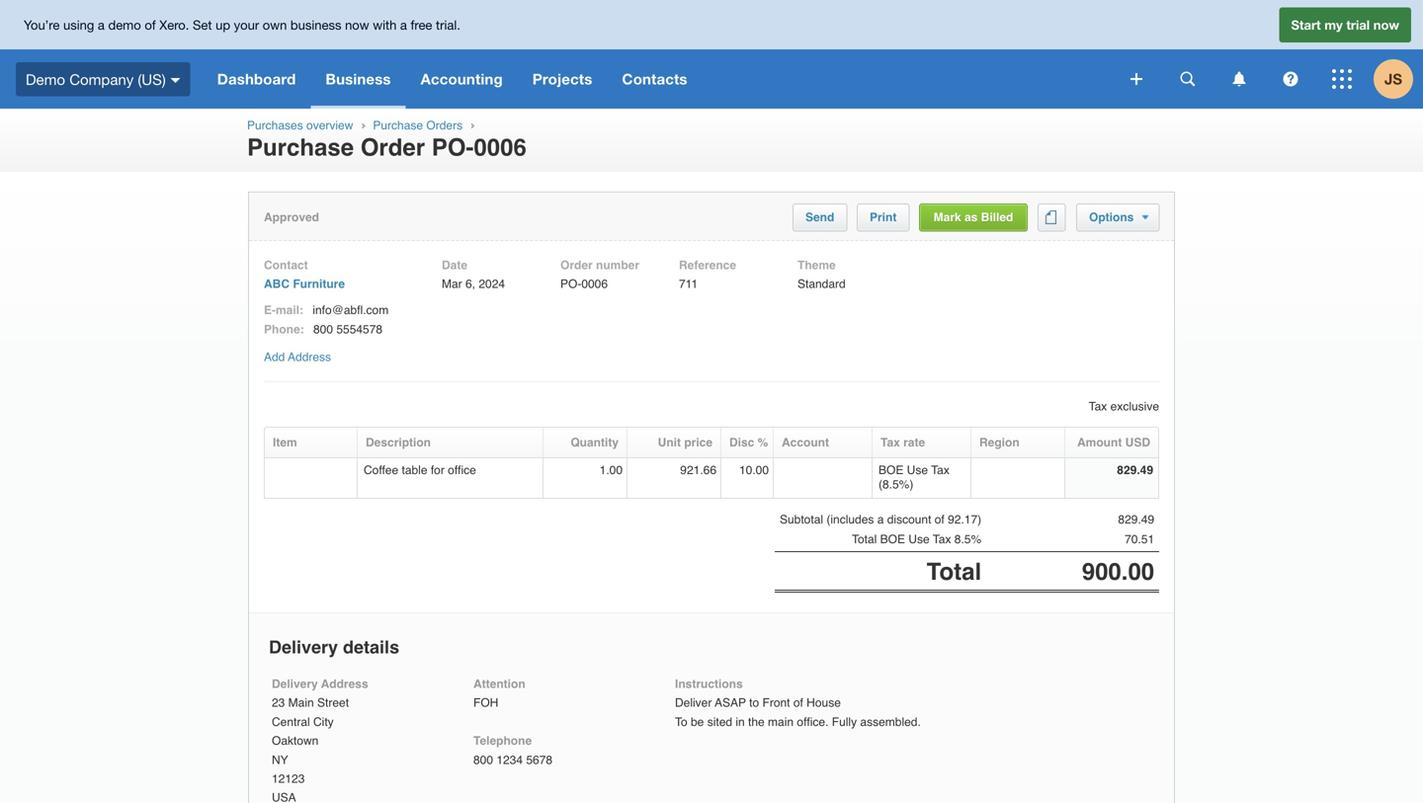 Task type: vqa. For each thing, say whether or not it's contained in the screenshot.


Task type: describe. For each thing, give the bounding box(es) containing it.
details
[[343, 638, 400, 658]]

svg image inside demo company (us) popup button
[[171, 78, 181, 83]]

921.66
[[681, 464, 717, 478]]

total boe use tax 8.5%
[[852, 533, 982, 547]]

abc furniture link
[[264, 278, 345, 291]]

business button
[[311, 49, 406, 109]]

instructions
[[675, 678, 743, 692]]

js button
[[1374, 49, 1424, 109]]

xero.
[[159, 17, 189, 32]]

central
[[272, 716, 310, 730]]

furniture
[[293, 278, 345, 291]]

accounting button
[[406, 49, 518, 109]]

rate
[[904, 436, 926, 450]]

unit
[[658, 436, 681, 450]]

front
[[763, 697, 790, 711]]

total for total boe use tax 8.5%
[[852, 533, 877, 547]]

purchase for purchase order po-0006
[[247, 134, 354, 161]]

boe inside boe use tax (8.5%)
[[879, 464, 904, 478]]

(8.5%)
[[879, 478, 914, 492]]

1234
[[497, 754, 523, 768]]

of for demo
[[145, 17, 156, 32]]

po- for number
[[561, 278, 582, 291]]

contacts
[[622, 70, 688, 88]]

date mar 6, 2024
[[442, 259, 505, 291]]

assembled.
[[861, 716, 921, 730]]

oaktown
[[272, 735, 319, 749]]

item
[[273, 436, 297, 450]]

tax inside boe use tax (8.5%)
[[932, 464, 950, 478]]

price
[[685, 436, 713, 450]]

of inside instructions deliver asap to front of house to be sited in the main office. fully assembled.
[[794, 697, 804, 711]]

billed
[[981, 211, 1014, 224]]

use inside boe use tax (8.5%)
[[907, 464, 928, 478]]

0 horizontal spatial order
[[361, 134, 425, 161]]

tax left rate
[[881, 436, 901, 450]]

using
[[63, 17, 94, 32]]

tax exclusive
[[1089, 400, 1160, 414]]

main
[[288, 697, 314, 711]]

to
[[750, 697, 760, 711]]

office.
[[797, 716, 829, 730]]

1 vertical spatial boe
[[881, 533, 906, 547]]

12123
[[272, 773, 305, 786]]

table
[[402, 464, 428, 478]]

accounting
[[421, 70, 503, 88]]

with
[[373, 17, 397, 32]]

exclusive
[[1111, 400, 1160, 414]]

a for subtotal
[[878, 513, 884, 527]]

trial.
[[436, 17, 461, 32]]

to
[[675, 716, 688, 730]]

you're using a demo of xero. set up your own business now with a free trial.
[[24, 17, 461, 32]]

office
[[448, 464, 476, 478]]

company
[[69, 70, 134, 88]]

total for total
[[927, 559, 982, 586]]

800 inside telephone 800 1234 5678
[[474, 754, 493, 768]]

attention
[[474, 678, 526, 692]]

70.51
[[1125, 533, 1155, 547]]

of for discount
[[935, 513, 945, 527]]

deliver
[[675, 697, 712, 711]]

mark as billed
[[934, 211, 1014, 224]]

as
[[965, 211, 978, 224]]

2 now from the left
[[1374, 17, 1400, 32]]

mark
[[934, 211, 962, 224]]

fully
[[832, 716, 857, 730]]

attention foh
[[474, 678, 526, 711]]

reference
[[679, 259, 737, 272]]

my
[[1325, 17, 1343, 32]]

telephone 800 1234 5678
[[474, 735, 553, 768]]

account
[[782, 436, 830, 450]]

print
[[870, 211, 897, 224]]

phone:
[[264, 323, 304, 336]]

0006 for purchase order po-0006
[[474, 134, 527, 161]]

main
[[768, 716, 794, 730]]

for
[[431, 464, 445, 478]]

theme standard
[[798, 259, 846, 291]]

23
[[272, 697, 285, 711]]

print button
[[870, 211, 897, 224]]

1 vertical spatial 829.49
[[1119, 513, 1155, 527]]

purchase orders link
[[373, 119, 463, 132]]

coffee
[[364, 464, 399, 478]]

the
[[749, 716, 765, 730]]

approved
[[264, 211, 319, 224]]

own
[[263, 17, 287, 32]]

purchase orders
[[373, 119, 463, 132]]

amount
[[1078, 436, 1123, 450]]

street
[[317, 697, 349, 711]]



Task type: locate. For each thing, give the bounding box(es) containing it.
boe down subtotal (includes a discount of 92.17)
[[881, 533, 906, 547]]

1 vertical spatial delivery
[[272, 678, 318, 692]]

start my trial now
[[1292, 17, 1400, 32]]

order inside "order number po-0006"
[[561, 259, 593, 272]]

add address
[[264, 350, 331, 364]]

829.49 up 70.51
[[1119, 513, 1155, 527]]

purchase up 'purchase order po-0006'
[[373, 119, 423, 132]]

theme
[[798, 259, 836, 272]]

demo
[[108, 17, 141, 32]]

telephone
[[474, 735, 532, 749]]

0 horizontal spatial of
[[145, 17, 156, 32]]

900.00
[[1082, 559, 1155, 586]]

send
[[806, 211, 835, 224]]

0 vertical spatial 829.49
[[1118, 464, 1154, 478]]

1 horizontal spatial a
[[400, 17, 407, 32]]

standard
[[798, 278, 846, 291]]

1 horizontal spatial of
[[794, 697, 804, 711]]

use up (8.5%)
[[907, 464, 928, 478]]

1 horizontal spatial now
[[1374, 17, 1400, 32]]

order down purchase orders 'link'
[[361, 134, 425, 161]]

contacts button
[[608, 49, 703, 109]]

a left 'discount'
[[878, 513, 884, 527]]

of left xero.
[[145, 17, 156, 32]]

5554578
[[337, 323, 383, 336]]

address for delivery address 23 main street central city oaktown ny 12123
[[321, 678, 368, 692]]

1 vertical spatial of
[[935, 513, 945, 527]]

tax up 92.17)
[[932, 464, 950, 478]]

e-mail: info@abfl.com phone: 800 5554578
[[264, 304, 389, 336]]

92.17)
[[948, 513, 982, 527]]

free
[[411, 17, 432, 32]]

address up street
[[321, 678, 368, 692]]

trial
[[1347, 17, 1371, 32]]

tax rate
[[881, 436, 926, 450]]

po- down orders on the left of the page
[[432, 134, 474, 161]]

1 vertical spatial order
[[561, 259, 593, 272]]

sited
[[708, 716, 733, 730]]

10.00
[[740, 464, 769, 478]]

1 vertical spatial purchase
[[247, 134, 354, 161]]

0 horizontal spatial purchase
[[247, 134, 354, 161]]

0006 down accounting dropdown button
[[474, 134, 527, 161]]

tax up amount
[[1089, 400, 1108, 414]]

0 vertical spatial 800
[[313, 323, 333, 336]]

0 vertical spatial address
[[288, 350, 331, 364]]

0 vertical spatial delivery
[[269, 638, 338, 658]]

abc
[[264, 278, 290, 291]]

1 vertical spatial use
[[909, 533, 930, 547]]

1 horizontal spatial 0006
[[582, 278, 608, 291]]

delivery for delivery address 23 main street central city oaktown ny 12123
[[272, 678, 318, 692]]

0 horizontal spatial 0006
[[474, 134, 527, 161]]

po- right 2024 on the left of the page
[[561, 278, 582, 291]]

city
[[313, 716, 334, 730]]

purchase order po-0006
[[247, 134, 527, 161]]

1 vertical spatial 800
[[474, 754, 493, 768]]

now right trial
[[1374, 17, 1400, 32]]

po- for order
[[432, 134, 474, 161]]

1 horizontal spatial order
[[561, 259, 593, 272]]

demo company (us) button
[[0, 49, 202, 109]]

boe
[[879, 464, 904, 478], [881, 533, 906, 547]]

tax left 8.5%
[[933, 533, 952, 547]]

800 left 1234
[[474, 754, 493, 768]]

po- inside "order number po-0006"
[[561, 278, 582, 291]]

subtotal
[[780, 513, 824, 527]]

banner containing dashboard
[[0, 0, 1424, 109]]

you're
[[24, 17, 60, 32]]

reference 711
[[679, 259, 737, 291]]

0 horizontal spatial po-
[[432, 134, 474, 161]]

abc furniture
[[264, 278, 345, 291]]

0 horizontal spatial 800
[[313, 323, 333, 336]]

0 vertical spatial purchase
[[373, 119, 423, 132]]

%
[[758, 436, 769, 450]]

2 horizontal spatial a
[[878, 513, 884, 527]]

delivery for delivery details
[[269, 638, 338, 658]]

of right front
[[794, 697, 804, 711]]

disc
[[730, 436, 755, 450]]

2024
[[479, 278, 505, 291]]

2 horizontal spatial of
[[935, 513, 945, 527]]

options button
[[1090, 211, 1149, 224]]

829.49 down usd
[[1118, 464, 1154, 478]]

address right add
[[288, 350, 331, 364]]

set
[[193, 17, 212, 32]]

svg image
[[1333, 69, 1353, 89], [1233, 72, 1246, 87]]

purchase down purchases overview
[[247, 134, 354, 161]]

address
[[288, 350, 331, 364], [321, 678, 368, 692]]

overview
[[307, 119, 353, 132]]

0 vertical spatial 0006
[[474, 134, 527, 161]]

of left 92.17)
[[935, 513, 945, 527]]

po-
[[432, 134, 474, 161], [561, 278, 582, 291]]

mail:
[[276, 304, 304, 317]]

of
[[145, 17, 156, 32], [935, 513, 945, 527], [794, 697, 804, 711]]

0 vertical spatial of
[[145, 17, 156, 32]]

js
[[1385, 70, 1403, 88]]

0 horizontal spatial now
[[345, 17, 369, 32]]

829.49
[[1118, 464, 1154, 478], [1119, 513, 1155, 527]]

1 horizontal spatial po-
[[561, 278, 582, 291]]

svg image
[[1181, 72, 1196, 87], [1284, 72, 1299, 87], [1131, 73, 1143, 85], [171, 78, 181, 83]]

a for you're
[[98, 17, 105, 32]]

date
[[442, 259, 468, 272]]

in
[[736, 716, 745, 730]]

now left with
[[345, 17, 369, 32]]

purchase for purchase orders
[[373, 119, 423, 132]]

usd
[[1126, 436, 1151, 450]]

delivery inside delivery address 23 main street central city oaktown ny 12123
[[272, 678, 318, 692]]

0 horizontal spatial svg image
[[1233, 72, 1246, 87]]

coffee table for office
[[364, 464, 476, 478]]

discount
[[888, 513, 932, 527]]

800
[[313, 323, 333, 336], [474, 754, 493, 768]]

add address link
[[264, 350, 331, 364]]

dashboard link
[[202, 49, 311, 109]]

a right using
[[98, 17, 105, 32]]

1 vertical spatial 0006
[[582, 278, 608, 291]]

5678
[[526, 754, 553, 768]]

boe up (8.5%)
[[879, 464, 904, 478]]

delivery details
[[269, 638, 400, 658]]

purchases overview link
[[247, 119, 353, 132]]

banner
[[0, 0, 1424, 109]]

8.5%
[[955, 533, 982, 547]]

contact
[[264, 259, 308, 272]]

order left number
[[561, 259, 593, 272]]

be
[[691, 716, 704, 730]]

your
[[234, 17, 259, 32]]

unit price
[[658, 436, 713, 450]]

0 vertical spatial order
[[361, 134, 425, 161]]

0006 down number
[[582, 278, 608, 291]]

0006 for order number po-0006
[[582, 278, 608, 291]]

total down (includes
[[852, 533, 877, 547]]

order
[[361, 134, 425, 161], [561, 259, 593, 272]]

0 vertical spatial use
[[907, 464, 928, 478]]

business
[[291, 17, 342, 32]]

(us)
[[138, 70, 166, 88]]

total
[[852, 533, 877, 547], [927, 559, 982, 586]]

use down 'discount'
[[909, 533, 930, 547]]

now
[[345, 17, 369, 32], [1374, 17, 1400, 32]]

purchases
[[247, 119, 303, 132]]

dashboard
[[217, 70, 296, 88]]

1 vertical spatial po-
[[561, 278, 582, 291]]

0 vertical spatial boe
[[879, 464, 904, 478]]

total down 8.5%
[[927, 559, 982, 586]]

1 horizontal spatial purchase
[[373, 119, 423, 132]]

e-
[[264, 304, 276, 317]]

number
[[596, 259, 640, 272]]

1 vertical spatial address
[[321, 678, 368, 692]]

address inside delivery address 23 main street central city oaktown ny 12123
[[321, 678, 368, 692]]

711
[[679, 278, 698, 291]]

a left free
[[400, 17, 407, 32]]

0 horizontal spatial a
[[98, 17, 105, 32]]

(includes
[[827, 513, 874, 527]]

0 vertical spatial total
[[852, 533, 877, 547]]

business
[[326, 70, 391, 88]]

description
[[366, 436, 431, 450]]

purchase
[[373, 119, 423, 132], [247, 134, 354, 161]]

house
[[807, 697, 841, 711]]

mark as billed button
[[934, 211, 1014, 224]]

2 vertical spatial of
[[794, 697, 804, 711]]

0 vertical spatial po-
[[432, 134, 474, 161]]

800 down the info@abfl.com at the left of the page
[[313, 323, 333, 336]]

800 inside e-mail: info@abfl.com phone: 800 5554578
[[313, 323, 333, 336]]

0006 inside "order number po-0006"
[[582, 278, 608, 291]]

0 horizontal spatial total
[[852, 533, 877, 547]]

1 vertical spatial total
[[927, 559, 982, 586]]

1 horizontal spatial total
[[927, 559, 982, 586]]

1 horizontal spatial svg image
[[1333, 69, 1353, 89]]

projects
[[533, 70, 593, 88]]

delivery
[[269, 638, 338, 658], [272, 678, 318, 692]]

1 now from the left
[[345, 17, 369, 32]]

address for add address
[[288, 350, 331, 364]]

1 horizontal spatial 800
[[474, 754, 493, 768]]



